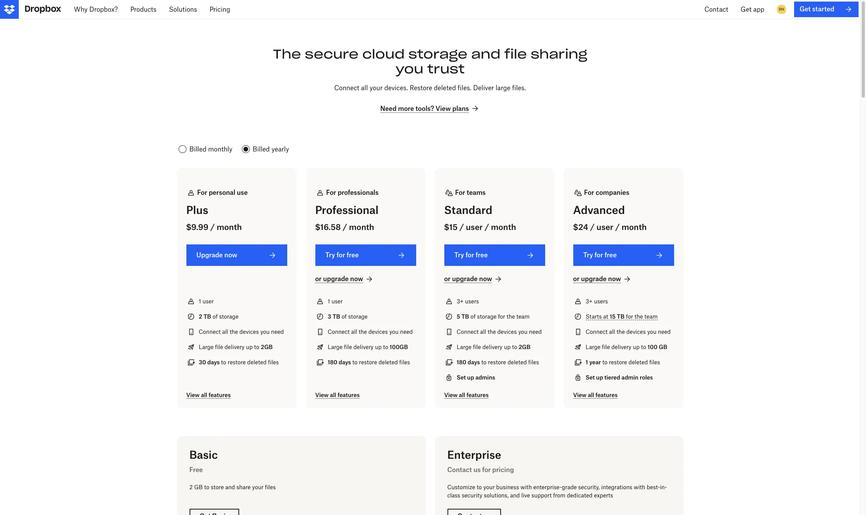 Task type: locate. For each thing, give the bounding box(es) containing it.
2 try from the left
[[455, 251, 464, 259]]

devices up 30 days to restore deleted files
[[240, 329, 259, 336]]

1 up 2 tb of storage
[[199, 298, 201, 305]]

0 horizontal spatial or upgrade now
[[315, 275, 363, 283]]

and left the 'live'
[[510, 493, 520, 499]]

180 for professional
[[328, 359, 338, 366]]

get left 'started'
[[800, 5, 811, 13]]

2 horizontal spatial upgrade
[[581, 275, 607, 283]]

2 features from the left
[[338, 392, 360, 399]]

year
[[590, 359, 601, 366]]

pricing
[[210, 5, 230, 13]]

connect down 3 tb of storage
[[328, 329, 350, 336]]

user up 3 tb of storage
[[332, 298, 343, 305]]

3 free from the left
[[605, 251, 617, 259]]

free down $24 / user / month
[[605, 251, 617, 259]]

2 or upgrade now link from the left
[[444, 275, 503, 284]]

your for customize
[[484, 484, 495, 491]]

devices down 5 tb of storage for the team
[[498, 329, 517, 336]]

and right "store"
[[225, 484, 235, 491]]

and up deliver
[[472, 46, 501, 62]]

4 need from the left
[[658, 329, 671, 336]]

file up 30 days to restore deleted files
[[215, 344, 223, 351]]

try for free for professional
[[326, 251, 359, 259]]

restore down the large file delivery up to 100gb
[[359, 359, 377, 366]]

2 devices from the left
[[369, 329, 388, 336]]

2 view all features from the left
[[315, 392, 360, 399]]

1 horizontal spatial 2
[[199, 314, 202, 320]]

3 or upgrade now link from the left
[[574, 275, 632, 284]]

0 horizontal spatial 3+
[[457, 298, 464, 305]]

1 or from the left
[[315, 275, 322, 283]]

free for professional
[[347, 251, 359, 259]]

1 horizontal spatial set
[[586, 375, 595, 381]]

set for advanced
[[586, 375, 595, 381]]

try for free link down $15 / user / month
[[444, 245, 545, 266]]

2 horizontal spatial try for free link
[[574, 245, 674, 266]]

get left app
[[741, 5, 752, 13]]

try for free link down $16.58 / month
[[315, 245, 416, 266]]

1 horizontal spatial with
[[634, 484, 646, 491]]

180 days to restore deleted files up admins
[[457, 359, 539, 366]]

1 horizontal spatial and
[[472, 46, 501, 62]]

admins
[[476, 375, 496, 381]]

2 days from the left
[[339, 359, 351, 366]]

the
[[273, 46, 301, 62]]

1 horizontal spatial 1
[[328, 298, 330, 305]]

1 horizontal spatial users
[[594, 298, 608, 305]]

1 / from the left
[[210, 223, 215, 232]]

team for 5 tb of storage for the team
[[517, 314, 530, 320]]

delivery down 3 tb of storage
[[354, 344, 374, 351]]

users up 5 tb of storage for the team
[[465, 298, 479, 305]]

3+ for standard
[[457, 298, 464, 305]]

1 or upgrade now from the left
[[315, 275, 363, 283]]

deleted for advanced
[[629, 359, 648, 366]]

2 1 user from the left
[[328, 298, 343, 305]]

now for advanced
[[609, 275, 622, 283]]

upgrade up 5
[[452, 275, 478, 283]]

set down "year"
[[586, 375, 595, 381]]

pricing link
[[203, 0, 237, 19]]

3 / from the left
[[460, 223, 464, 232]]

1 free from the left
[[347, 251, 359, 259]]

0 horizontal spatial team
[[517, 314, 530, 320]]

for
[[337, 251, 345, 259], [466, 251, 474, 259], [595, 251, 603, 259], [498, 314, 505, 320], [626, 314, 634, 320], [482, 466, 491, 474]]

1 left "year"
[[586, 359, 588, 366]]

1 horizontal spatial 180 days to restore deleted files
[[457, 359, 539, 366]]

1 set from the left
[[457, 375, 466, 381]]

2 large file delivery up to 2gb from the left
[[457, 344, 531, 351]]

1 for from the left
[[197, 189, 207, 197]]

plans
[[453, 105, 469, 113]]

or
[[315, 275, 322, 283], [444, 275, 451, 283], [574, 275, 580, 283]]

3 upgrade from the left
[[581, 275, 607, 283]]

use
[[237, 189, 248, 197]]

2 upgrade from the left
[[452, 275, 478, 283]]

your
[[370, 84, 383, 92], [252, 484, 264, 491], [484, 484, 495, 491]]

gb
[[659, 344, 668, 351], [194, 484, 203, 491]]

0 horizontal spatial free
[[347, 251, 359, 259]]

2 try for free from the left
[[455, 251, 488, 259]]

2 / from the left
[[343, 223, 347, 232]]

3 need from the left
[[529, 329, 542, 336]]

2 with from the left
[[634, 484, 646, 491]]

solutions button
[[163, 0, 203, 19]]

features for professional
[[338, 392, 360, 399]]

3 try from the left
[[584, 251, 593, 259]]

1 days from the left
[[207, 359, 220, 366]]

0 horizontal spatial get
[[741, 5, 752, 13]]

upgrade for advanced
[[581, 275, 607, 283]]

180 days to restore deleted files for professional
[[328, 359, 410, 366]]

contact left get app
[[705, 5, 729, 13]]

3 view all features link from the left
[[444, 392, 489, 399]]

with
[[521, 484, 532, 491], [634, 484, 646, 491]]

you for advanced
[[648, 329, 657, 336]]

2 view all features link from the left
[[315, 392, 360, 399]]

deleted for professional
[[379, 359, 398, 366]]

professionals
[[338, 189, 379, 197]]

large file delivery up to 2gb up 30 days to restore deleted files
[[199, 344, 273, 351]]

restore
[[228, 359, 246, 366], [359, 359, 377, 366], [488, 359, 506, 366], [609, 359, 628, 366]]

1 user up 3
[[328, 298, 343, 305]]

4 features from the left
[[596, 392, 618, 399]]

upgrade now link
[[186, 245, 287, 266]]

1 180 from the left
[[328, 359, 338, 366]]

1 180 days to restore deleted files from the left
[[328, 359, 410, 366]]

for
[[197, 189, 207, 197], [326, 189, 336, 197], [455, 189, 465, 197], [584, 189, 595, 197]]

delivery up the 1 year to restore deleted files
[[612, 344, 632, 351]]

1 try for free from the left
[[326, 251, 359, 259]]

4 view all features link from the left
[[574, 392, 618, 399]]

1 2gb from the left
[[261, 344, 273, 351]]

3 large from the left
[[457, 344, 472, 351]]

with up the 'live'
[[521, 484, 532, 491]]

0 vertical spatial 2
[[199, 314, 202, 320]]

1 upgrade from the left
[[323, 275, 349, 283]]

contact inside popup button
[[705, 5, 729, 13]]

billed for billed monthly
[[189, 145, 207, 153]]

connect for standard
[[457, 329, 479, 336]]

1 horizontal spatial days
[[339, 359, 351, 366]]

3 or from the left
[[574, 275, 580, 283]]

0 horizontal spatial try
[[326, 251, 335, 259]]

4 delivery from the left
[[612, 344, 632, 351]]

or upgrade now for professional
[[315, 275, 363, 283]]

billed for billed yearly
[[253, 145, 270, 153]]

your for connect
[[370, 84, 383, 92]]

1 users from the left
[[465, 298, 479, 305]]

1 horizontal spatial 180
[[457, 359, 467, 366]]

30
[[199, 359, 206, 366]]

3 devices from the left
[[498, 329, 517, 336]]

2 3+ users from the left
[[586, 298, 608, 305]]

3+ users up 5
[[457, 298, 479, 305]]

2 horizontal spatial your
[[484, 484, 495, 491]]

0 horizontal spatial 2
[[189, 484, 193, 491]]

4 devices from the left
[[627, 329, 646, 336]]

1 3+ users from the left
[[457, 298, 479, 305]]

3 or upgrade now from the left
[[574, 275, 622, 283]]

file up large
[[505, 46, 527, 62]]

2 horizontal spatial and
[[510, 493, 520, 499]]

0 horizontal spatial set
[[457, 375, 466, 381]]

3+ users for advanced
[[586, 298, 608, 305]]

large down 3
[[328, 344, 343, 351]]

now up 5 tb of storage for the team
[[480, 275, 492, 283]]

business
[[497, 484, 519, 491]]

tb for 3 tb
[[333, 314, 340, 320]]

0 horizontal spatial with
[[521, 484, 532, 491]]

0 horizontal spatial 1 user
[[199, 298, 214, 305]]

3+ users
[[457, 298, 479, 305], [586, 298, 608, 305]]

or upgrade now link
[[315, 275, 374, 284], [444, 275, 503, 284], [574, 275, 632, 284]]

4 for from the left
[[584, 189, 595, 197]]

yearly
[[272, 145, 289, 153]]

days down the large file delivery up to 100gb
[[339, 359, 351, 366]]

1 horizontal spatial 3+ users
[[586, 298, 608, 305]]

sharing
[[531, 46, 588, 62]]

3 try for free from the left
[[584, 251, 617, 259]]

0 vertical spatial and
[[472, 46, 501, 62]]

0 horizontal spatial try for free link
[[315, 245, 416, 266]]

2 or from the left
[[444, 275, 451, 283]]

2 3+ from the left
[[586, 298, 593, 305]]

3 try for free link from the left
[[574, 245, 674, 266]]

1 horizontal spatial or upgrade now
[[444, 275, 492, 283]]

2 horizontal spatial days
[[468, 359, 480, 366]]

180 days to restore deleted files down the large file delivery up to 100gb
[[328, 359, 410, 366]]

file up the 1 year to restore deleted files
[[602, 344, 610, 351]]

1 horizontal spatial billed
[[253, 145, 270, 153]]

0 horizontal spatial gb
[[194, 484, 203, 491]]

2 try for free link from the left
[[444, 245, 545, 266]]

try for free
[[326, 251, 359, 259], [455, 251, 488, 259], [584, 251, 617, 259]]

1 horizontal spatial try for free
[[455, 251, 488, 259]]

all
[[361, 84, 368, 92], [222, 329, 228, 336], [351, 329, 357, 336], [480, 329, 486, 336], [609, 329, 616, 336], [201, 392, 207, 399], [330, 392, 336, 399], [459, 392, 465, 399], [588, 392, 595, 399]]

1 user for 2
[[199, 298, 214, 305]]

large file delivery up to 2gb down 5 tb of storage for the team
[[457, 344, 531, 351]]

to right "year"
[[603, 359, 608, 366]]

upgrade for professional
[[323, 275, 349, 283]]

users up at
[[594, 298, 608, 305]]

contact
[[705, 5, 729, 13], [448, 466, 472, 474]]

large file delivery up to 2gb for 180 days
[[457, 344, 531, 351]]

files. right large
[[512, 84, 526, 92]]

1 horizontal spatial upgrade
[[452, 275, 478, 283]]

support
[[532, 493, 552, 499]]

180 days to restore deleted files
[[328, 359, 410, 366], [457, 359, 539, 366]]

get for get started
[[800, 5, 811, 13]]

2 horizontal spatial try for free
[[584, 251, 617, 259]]

1 horizontal spatial or upgrade now link
[[444, 275, 503, 284]]

1 connect all the devices you need from the left
[[199, 329, 284, 336]]

1 horizontal spatial large file delivery up to 2gb
[[457, 344, 531, 351]]

2 or upgrade now from the left
[[444, 275, 492, 283]]

connect all the devices you need for advanced
[[586, 329, 671, 336]]

1 month from the left
[[217, 223, 242, 232]]

to
[[254, 344, 259, 351], [383, 344, 389, 351], [512, 344, 518, 351], [642, 344, 647, 351], [221, 359, 226, 366], [353, 359, 358, 366], [482, 359, 487, 366], [603, 359, 608, 366], [204, 484, 209, 491], [477, 484, 482, 491]]

1 horizontal spatial contact
[[705, 5, 729, 13]]

1 try from the left
[[326, 251, 335, 259]]

1 horizontal spatial team
[[645, 314, 658, 320]]

days for professional
[[339, 359, 351, 366]]

try down the $24
[[584, 251, 593, 259]]

1 horizontal spatial gb
[[659, 344, 668, 351]]

2 horizontal spatial or upgrade now link
[[574, 275, 632, 284]]

0 horizontal spatial and
[[225, 484, 235, 491]]

to up the security on the bottom right of the page
[[477, 484, 482, 491]]

2 2gb from the left
[[519, 344, 531, 351]]

storage for 3
[[348, 314, 368, 320]]

view
[[436, 105, 451, 113], [186, 392, 200, 399], [315, 392, 329, 399], [444, 392, 458, 399], [574, 392, 587, 399]]

2 for from the left
[[326, 189, 336, 197]]

1 1 user from the left
[[199, 298, 214, 305]]

and
[[472, 46, 501, 62], [225, 484, 235, 491], [510, 493, 520, 499]]

1 tb from the left
[[204, 314, 211, 320]]

your inside customize to your business with enterprise-grade security, integrations with best-in- class security solutions, and live support from dedicated experts
[[484, 484, 495, 491]]

2 tb from the left
[[333, 314, 340, 320]]

$9.99
[[186, 223, 209, 232]]

files.
[[458, 84, 472, 92], [512, 84, 526, 92]]

1 horizontal spatial of
[[342, 314, 347, 320]]

/ down standard
[[485, 223, 489, 232]]

for for plus
[[197, 189, 207, 197]]

0 horizontal spatial contact
[[448, 466, 472, 474]]

3+
[[457, 298, 464, 305], [586, 298, 593, 305]]

view all features for standard
[[444, 392, 489, 399]]

0 horizontal spatial users
[[465, 298, 479, 305]]

days up set up admins
[[468, 359, 480, 366]]

0 horizontal spatial try for free
[[326, 251, 359, 259]]

1 horizontal spatial free
[[476, 251, 488, 259]]

file
[[505, 46, 527, 62], [215, 344, 223, 351], [344, 344, 352, 351], [473, 344, 481, 351], [602, 344, 610, 351]]

0 horizontal spatial your
[[252, 484, 264, 491]]

0 horizontal spatial or
[[315, 275, 322, 283]]

view for standard
[[444, 392, 458, 399]]

devices for standard
[[498, 329, 517, 336]]

to down 5 tb of storage for the team
[[512, 344, 518, 351]]

2 180 from the left
[[457, 359, 467, 366]]

now up 3 tb of storage
[[350, 275, 363, 283]]

of for standard
[[471, 314, 476, 320]]

file for standard
[[473, 344, 481, 351]]

or upgrade now up 3 tb of storage
[[315, 275, 363, 283]]

1 horizontal spatial your
[[370, 84, 383, 92]]

5 tb of storage for the team
[[457, 314, 530, 320]]

3+ users up starts on the right bottom of page
[[586, 298, 608, 305]]

and inside customize to your business with enterprise-grade security, integrations with best-in- class security solutions, and live support from dedicated experts
[[510, 493, 520, 499]]

1 horizontal spatial try for free link
[[444, 245, 545, 266]]

view all features link
[[186, 392, 231, 399], [315, 392, 360, 399], [444, 392, 489, 399], [574, 392, 618, 399]]

and for store
[[225, 484, 235, 491]]

/ for professional
[[343, 223, 347, 232]]

2
[[199, 314, 202, 320], [189, 484, 193, 491]]

0 horizontal spatial large file delivery up to 2gb
[[199, 344, 273, 351]]

up left tiered
[[597, 375, 603, 381]]

connect
[[334, 84, 360, 92], [199, 329, 221, 336], [328, 329, 350, 336], [457, 329, 479, 336], [586, 329, 608, 336]]

set left admins
[[457, 375, 466, 381]]

try down $15
[[455, 251, 464, 259]]

large for professional
[[328, 344, 343, 351]]

set up admins
[[457, 375, 496, 381]]

0 vertical spatial contact
[[705, 5, 729, 13]]

or for standard
[[444, 275, 451, 283]]

of for professional
[[342, 314, 347, 320]]

3 tb of storage
[[328, 314, 368, 320]]

1 or upgrade now link from the left
[[315, 275, 374, 284]]

large up "year"
[[586, 344, 601, 351]]

and inside the secure cloud storage and file sharing you trust
[[472, 46, 501, 62]]

0 horizontal spatial 2gb
[[261, 344, 273, 351]]

2 delivery from the left
[[354, 344, 374, 351]]

restore up set up tiered admin roles
[[609, 359, 628, 366]]

set for standard
[[457, 375, 466, 381]]

3 view all features from the left
[[444, 392, 489, 399]]

storage for the
[[409, 46, 468, 62]]

get inside popup button
[[741, 5, 752, 13]]

files for professional
[[400, 359, 410, 366]]

2 horizontal spatial or
[[574, 275, 580, 283]]

1 vertical spatial and
[[225, 484, 235, 491]]

180 for standard
[[457, 359, 467, 366]]

0 horizontal spatial 1
[[199, 298, 201, 305]]

need
[[381, 105, 397, 113]]

2 set from the left
[[586, 375, 595, 381]]

for up advanced on the top
[[584, 189, 595, 197]]

customize to your business with enterprise-grade security, integrations with best-in- class security solutions, and live support from dedicated experts
[[448, 484, 667, 499]]

try for free link down $24 / user / month
[[574, 245, 674, 266]]

1 horizontal spatial files.
[[512, 84, 526, 92]]

file up set up admins
[[473, 344, 481, 351]]

2 vertical spatial and
[[510, 493, 520, 499]]

app
[[754, 5, 765, 13]]

up for 3 tb of storage
[[375, 344, 382, 351]]

tb for 5 tb
[[462, 314, 469, 320]]

1 files. from the left
[[458, 84, 472, 92]]

files for standard
[[529, 359, 539, 366]]

customize
[[448, 484, 476, 491]]

billed yearly
[[253, 145, 289, 153]]

connect all the devices you need up the large file delivery up to 100gb
[[328, 329, 413, 336]]

gb down free
[[194, 484, 203, 491]]

user
[[466, 223, 483, 232], [597, 223, 614, 232], [203, 298, 214, 305], [332, 298, 343, 305]]

large file delivery up to 2gb for 30 days
[[199, 344, 273, 351]]

delivery up 30 days to restore deleted files
[[225, 344, 245, 351]]

gb right 100
[[659, 344, 668, 351]]

4 / from the left
[[485, 223, 489, 232]]

for left teams
[[455, 189, 465, 197]]

billed left the monthly at the top left
[[189, 145, 207, 153]]

users for standard
[[465, 298, 479, 305]]

1 horizontal spatial 3+
[[586, 298, 593, 305]]

delivery down 5 tb of storage for the team
[[483, 344, 503, 351]]

/ for plus
[[210, 223, 215, 232]]

devices up the large file delivery up to 100gb
[[369, 329, 388, 336]]

large down 5
[[457, 344, 472, 351]]

2 free from the left
[[476, 251, 488, 259]]

the
[[507, 314, 515, 320], [635, 314, 643, 320], [230, 329, 238, 336], [359, 329, 367, 336], [488, 329, 496, 336], [617, 329, 625, 336]]

None radio
[[177, 143, 234, 155], [240, 143, 291, 155], [177, 143, 234, 155], [240, 143, 291, 155]]

or upgrade now link for advanced
[[574, 275, 632, 284]]

us
[[474, 466, 481, 474]]

2 horizontal spatial of
[[471, 314, 476, 320]]

1 horizontal spatial or
[[444, 275, 451, 283]]

connect all the devices you need down 2 tb of storage
[[199, 329, 284, 336]]

0 horizontal spatial 180
[[328, 359, 338, 366]]

connect all the devices you need up large file delivery up to 100 gb
[[586, 329, 671, 336]]

2 horizontal spatial or upgrade now
[[574, 275, 622, 283]]

3 days from the left
[[468, 359, 480, 366]]

connect all the devices you need for standard
[[457, 329, 542, 336]]

2 restore from the left
[[359, 359, 377, 366]]

3+ up 5
[[457, 298, 464, 305]]

2 of from the left
[[342, 314, 347, 320]]

3 connect all the devices you need from the left
[[457, 329, 542, 336]]

get
[[800, 5, 811, 13], [741, 5, 752, 13]]

4 restore from the left
[[609, 359, 628, 366]]

tb for 2 tb
[[204, 314, 211, 320]]

/ for advanced
[[591, 223, 595, 232]]

1 try for free link from the left
[[315, 245, 416, 266]]

tb
[[204, 314, 211, 320], [333, 314, 340, 320], [462, 314, 469, 320], [617, 314, 625, 320]]

0 horizontal spatial 3+ users
[[457, 298, 479, 305]]

4 connect all the devices you need from the left
[[586, 329, 671, 336]]

180 up set up admins
[[457, 359, 467, 366]]

/ right $9.99
[[210, 223, 215, 232]]

view all features
[[186, 392, 231, 399], [315, 392, 360, 399], [444, 392, 489, 399], [574, 392, 618, 399]]

3 tb from the left
[[462, 314, 469, 320]]

you inside the secure cloud storage and file sharing you trust
[[396, 61, 424, 77]]

4 large from the left
[[586, 344, 601, 351]]

upgrade up 3
[[323, 275, 349, 283]]

0 horizontal spatial 180 days to restore deleted files
[[328, 359, 410, 366]]

0 horizontal spatial upgrade
[[323, 275, 349, 283]]

free down $15 / user / month
[[476, 251, 488, 259]]

or upgrade now for standard
[[444, 275, 492, 283]]

3 for from the left
[[455, 189, 465, 197]]

upgrade
[[323, 275, 349, 283], [452, 275, 478, 283], [581, 275, 607, 283]]

large up 30
[[199, 344, 214, 351]]

1 horizontal spatial get
[[800, 5, 811, 13]]

to left 100
[[642, 344, 647, 351]]

set up tiered admin roles
[[586, 375, 653, 381]]

1
[[199, 298, 201, 305], [328, 298, 330, 305], [586, 359, 588, 366]]

restore for standard
[[488, 359, 506, 366]]

1 up 3
[[328, 298, 330, 305]]

2 large from the left
[[328, 344, 343, 351]]

days for standard
[[468, 359, 480, 366]]

1 billed from the left
[[189, 145, 207, 153]]

1 horizontal spatial 1 user
[[328, 298, 343, 305]]

contact us for pricing
[[448, 466, 514, 474]]

0 horizontal spatial days
[[207, 359, 220, 366]]

your up solutions, on the right of the page
[[484, 484, 495, 491]]

connect all the devices you need down 5 tb of storage for the team
[[457, 329, 542, 336]]

connect down starts on the right bottom of page
[[586, 329, 608, 336]]

up left "100gb"
[[375, 344, 382, 351]]

dropbox?
[[89, 5, 118, 13]]

1 horizontal spatial 2gb
[[519, 344, 531, 351]]

try for free link for standard
[[444, 245, 545, 266]]

or upgrade now up 5
[[444, 275, 492, 283]]

features for standard
[[467, 392, 489, 399]]

for up professional
[[326, 189, 336, 197]]

files. left deliver
[[458, 84, 472, 92]]

storage
[[409, 46, 468, 62], [219, 314, 239, 320], [348, 314, 368, 320], [477, 314, 497, 320]]

0 horizontal spatial files.
[[458, 84, 472, 92]]

0 horizontal spatial billed
[[189, 145, 207, 153]]

0 horizontal spatial of
[[213, 314, 218, 320]]

2 need from the left
[[400, 329, 413, 336]]

up up 30 days to restore deleted files
[[246, 344, 253, 351]]

now right upgrade
[[225, 251, 237, 259]]

now inside upgrade now link
[[225, 251, 237, 259]]

5 / from the left
[[591, 223, 595, 232]]

connect down 5
[[457, 329, 479, 336]]

2 users from the left
[[594, 298, 608, 305]]

view all features link for professional
[[315, 392, 360, 399]]

1 vertical spatial contact
[[448, 466, 472, 474]]

need
[[271, 329, 284, 336], [400, 329, 413, 336], [529, 329, 542, 336], [658, 329, 671, 336]]

1 user up 2 tb of storage
[[199, 298, 214, 305]]

now for standard
[[480, 275, 492, 283]]

admin
[[622, 375, 639, 381]]

users for advanced
[[594, 298, 608, 305]]

try for free for advanced
[[584, 251, 617, 259]]

/ right $15
[[460, 223, 464, 232]]

starts
[[586, 314, 602, 320]]

get started
[[800, 5, 835, 13]]

0 horizontal spatial or upgrade now link
[[315, 275, 374, 284]]

1 view all features from the left
[[186, 392, 231, 399]]

3 restore from the left
[[488, 359, 506, 366]]

get for get app
[[741, 5, 752, 13]]

file down 3 tb of storage
[[344, 344, 352, 351]]

1 user for 3
[[328, 298, 343, 305]]

devices up large file delivery up to 100 gb
[[627, 329, 646, 336]]

started
[[813, 5, 835, 13]]

1 horizontal spatial try
[[455, 251, 464, 259]]

connect for advanced
[[586, 329, 608, 336]]

upgrade for standard
[[452, 275, 478, 283]]

storage inside the secure cloud storage and file sharing you trust
[[409, 46, 468, 62]]

billed left the 'yearly'
[[253, 145, 270, 153]]

2 180 days to restore deleted files from the left
[[457, 359, 539, 366]]

up left 100
[[633, 344, 640, 351]]

or upgrade now up starts on the right bottom of page
[[574, 275, 622, 283]]

for for standard
[[455, 189, 465, 197]]

you
[[396, 61, 424, 77], [261, 329, 270, 336], [390, 329, 399, 336], [519, 329, 528, 336], [648, 329, 657, 336]]

or for advanced
[[574, 275, 580, 283]]

2 horizontal spatial free
[[605, 251, 617, 259]]

up down 5 tb of storage for the team
[[504, 344, 511, 351]]

3 features from the left
[[467, 392, 489, 399]]

/ right the $24
[[591, 223, 595, 232]]

2 team from the left
[[645, 314, 658, 320]]

2 billed from the left
[[253, 145, 270, 153]]

3 of from the left
[[471, 314, 476, 320]]

2 horizontal spatial try
[[584, 251, 593, 259]]

2 files. from the left
[[512, 84, 526, 92]]

deleted
[[434, 84, 456, 92], [247, 359, 267, 366], [379, 359, 398, 366], [508, 359, 527, 366], [629, 359, 648, 366]]

1 vertical spatial 2
[[189, 484, 193, 491]]



Task type: vqa. For each thing, say whether or not it's contained in the screenshot.
ALL FILES
no



Task type: describe. For each thing, give the bounding box(es) containing it.
need for professional
[[400, 329, 413, 336]]

or for professional
[[315, 275, 322, 283]]

view all features link for advanced
[[574, 392, 618, 399]]

1 delivery from the left
[[225, 344, 245, 351]]

need for standard
[[529, 329, 542, 336]]

now for professional
[[350, 275, 363, 283]]

1 for 3 tb
[[328, 298, 330, 305]]

large for advanced
[[586, 344, 601, 351]]

1 of from the left
[[213, 314, 218, 320]]

advanced
[[574, 204, 625, 216]]

2 month from the left
[[349, 223, 374, 232]]

view all features link for standard
[[444, 392, 489, 399]]

user down standard
[[466, 223, 483, 232]]

enterprise
[[448, 449, 502, 462]]

delivery for standard
[[483, 344, 503, 351]]

try for advanced
[[584, 251, 593, 259]]

store
[[211, 484, 224, 491]]

solutions,
[[484, 493, 509, 499]]

secure
[[305, 46, 359, 62]]

try for free link for advanced
[[574, 245, 674, 266]]

connect down 2 tb of storage
[[199, 329, 221, 336]]

products
[[130, 5, 157, 13]]

connect all the devices you need for professional
[[328, 329, 413, 336]]

100
[[648, 344, 658, 351]]

3+ for advanced
[[586, 298, 593, 305]]

cloud
[[362, 46, 405, 62]]

devices for professional
[[369, 329, 388, 336]]

view all features for professional
[[315, 392, 360, 399]]

$24 / user / month
[[574, 223, 647, 232]]

1 with from the left
[[521, 484, 532, 491]]

view for professional
[[315, 392, 329, 399]]

to right 30
[[221, 359, 226, 366]]

restore for professional
[[359, 359, 377, 366]]

try for free link for professional
[[315, 245, 416, 266]]

need more tools? view plans link
[[381, 104, 480, 114]]

view all features for advanced
[[574, 392, 618, 399]]

large for standard
[[457, 344, 472, 351]]

delivery for advanced
[[612, 344, 632, 351]]

class
[[448, 493, 461, 499]]

free
[[189, 466, 203, 474]]

live
[[522, 493, 530, 499]]

trust
[[428, 61, 465, 77]]

team for starts at 15 tb for the team
[[645, 314, 658, 320]]

or upgrade now link for professional
[[315, 275, 374, 284]]

view for advanced
[[574, 392, 587, 399]]

3 month from the left
[[491, 223, 516, 232]]

15
[[610, 314, 616, 320]]

2 tb of storage
[[199, 314, 239, 320]]

to inside customize to your business with enterprise-grade security, integrations with best-in- class security solutions, and live support from dedicated experts
[[477, 484, 482, 491]]

free for standard
[[476, 251, 488, 259]]

solutions
[[169, 5, 197, 13]]

up for 2 tb of storage
[[246, 344, 253, 351]]

tools?
[[416, 105, 434, 113]]

experts
[[594, 493, 614, 499]]

deleted for standard
[[508, 359, 527, 366]]

1 vertical spatial gb
[[194, 484, 203, 491]]

try for free for standard
[[455, 251, 488, 259]]

the secure cloud storage and file sharing you trust
[[273, 46, 588, 77]]

teams
[[467, 189, 486, 197]]

monthly
[[208, 145, 233, 153]]

2 for 2 gb to store and share your files
[[189, 484, 193, 491]]

$9.99 / month
[[186, 223, 242, 232]]

devices for advanced
[[627, 329, 646, 336]]

roles
[[640, 375, 653, 381]]

4 month from the left
[[622, 223, 647, 232]]

why dropbox? button
[[68, 0, 124, 19]]

bn
[[779, 7, 785, 12]]

180 days to restore deleted files for standard
[[457, 359, 539, 366]]

$24
[[574, 223, 589, 232]]

basic
[[189, 449, 218, 462]]

dedicated
[[567, 493, 593, 499]]

1 need from the left
[[271, 329, 284, 336]]

up left admins
[[467, 375, 474, 381]]

100gb
[[390, 344, 408, 351]]

for professionals
[[326, 189, 379, 197]]

file for advanced
[[602, 344, 610, 351]]

1 for 2 tb
[[199, 298, 201, 305]]

try for standard
[[455, 251, 464, 259]]

for for advanced
[[584, 189, 595, 197]]

in-
[[660, 484, 667, 491]]

and for storage
[[472, 46, 501, 62]]

2 for 2 tb of storage
[[199, 314, 202, 320]]

upgrade
[[197, 251, 223, 259]]

to up admins
[[482, 359, 487, 366]]

up for for the team
[[633, 344, 640, 351]]

pricing
[[493, 466, 514, 474]]

at
[[604, 314, 609, 320]]

or upgrade now link for standard
[[444, 275, 503, 284]]

need for advanced
[[658, 329, 671, 336]]

connect down secure in the top left of the page
[[334, 84, 360, 92]]

why
[[74, 5, 88, 13]]

restore for advanced
[[609, 359, 628, 366]]

0 vertical spatial gb
[[659, 344, 668, 351]]

large
[[496, 84, 511, 92]]

the for 2 tb of storage
[[230, 329, 238, 336]]

contact button
[[699, 0, 735, 19]]

6 / from the left
[[616, 223, 620, 232]]

companies
[[596, 189, 630, 197]]

file inside the secure cloud storage and file sharing you trust
[[505, 46, 527, 62]]

4 tb from the left
[[617, 314, 625, 320]]

get app
[[741, 5, 765, 13]]

delivery for professional
[[354, 344, 374, 351]]

2 horizontal spatial 1
[[586, 359, 588, 366]]

to up 30 days to restore deleted files
[[254, 344, 259, 351]]

devices.
[[385, 84, 408, 92]]

starts at 15 tb for the team
[[586, 314, 658, 320]]

the for 5 tb of storage for the team
[[488, 329, 496, 336]]

1 restore from the left
[[228, 359, 246, 366]]

30 days to restore deleted files
[[199, 359, 279, 366]]

professional
[[315, 204, 379, 216]]

1 view all features link from the left
[[186, 392, 231, 399]]

5
[[457, 314, 460, 320]]

$15 / user / month
[[444, 223, 516, 232]]

storage for 5
[[477, 314, 497, 320]]

products button
[[124, 0, 163, 19]]

contact for contact us for pricing
[[448, 466, 472, 474]]

large file delivery up to 100gb
[[328, 344, 408, 351]]

billed monthly
[[189, 145, 233, 153]]

grade
[[562, 484, 577, 491]]

you for professional
[[390, 329, 399, 336]]

try for professional
[[326, 251, 335, 259]]

3
[[328, 314, 331, 320]]

/ for standard
[[460, 223, 464, 232]]

restore
[[410, 84, 433, 92]]

get started link
[[795, 2, 859, 17]]

1 large from the left
[[199, 344, 214, 351]]

for teams
[[455, 189, 486, 197]]

the for for the team
[[617, 329, 625, 336]]

$15
[[444, 223, 458, 232]]

the for 3 tb of storage
[[359, 329, 367, 336]]

connect all your devices. restore deleted files. deliver large files.
[[334, 84, 526, 92]]

large file delivery up to 100 gb
[[586, 344, 668, 351]]

1 features from the left
[[209, 392, 231, 399]]

$16.58 / month
[[315, 223, 374, 232]]

files for advanced
[[650, 359, 661, 366]]

to down the large file delivery up to 100gb
[[353, 359, 358, 366]]

from
[[554, 493, 566, 499]]

upgrade now
[[197, 251, 237, 259]]

$16.58
[[315, 223, 341, 232]]

best-
[[647, 484, 660, 491]]

more
[[398, 105, 414, 113]]

user up 2 tb of storage
[[203, 298, 214, 305]]

enterprise-
[[534, 484, 562, 491]]

why dropbox?
[[74, 5, 118, 13]]

3+ users for standard
[[457, 298, 479, 305]]

security
[[462, 493, 483, 499]]

deliver
[[474, 84, 494, 92]]

need more tools? view plans
[[381, 105, 469, 113]]

to left "100gb"
[[383, 344, 389, 351]]

1 devices from the left
[[240, 329, 259, 336]]

storage for 2
[[219, 314, 239, 320]]

bn button
[[776, 3, 788, 16]]

to left "store"
[[204, 484, 209, 491]]

2gb for 180 days to restore deleted files
[[519, 344, 531, 351]]

personal
[[209, 189, 235, 197]]

up for 5 tb of storage for the team
[[504, 344, 511, 351]]

user down advanced on the top
[[597, 223, 614, 232]]

free for advanced
[[605, 251, 617, 259]]

get app button
[[735, 0, 771, 19]]

share
[[237, 484, 251, 491]]

you for standard
[[519, 329, 528, 336]]

connect for professional
[[328, 329, 350, 336]]

security,
[[579, 484, 600, 491]]

2 gb to store and share your files
[[189, 484, 276, 491]]



